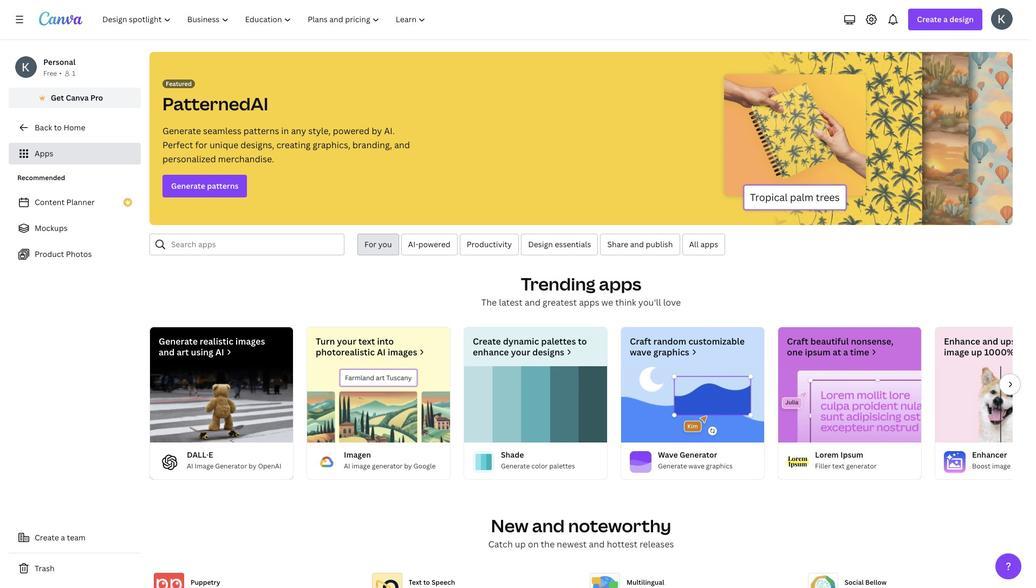 Task type: describe. For each thing, give the bounding box(es) containing it.
lorem
[[815, 450, 839, 460]]

generate inside wave generator generate wave graphics
[[658, 462, 687, 471]]

palettes inside "create dynamic palettes to enhance your designs"
[[541, 336, 576, 348]]

generate realistic images and art using ai
[[159, 336, 265, 359]]

and inside trending apps the latest and greatest apps we think you'll love
[[525, 297, 541, 309]]

trash
[[35, 564, 55, 574]]

text inside the turn your text into photorealistic ai images
[[358, 336, 375, 348]]

personal
[[43, 57, 76, 67]]

merchandise.
[[218, 153, 274, 165]]

recommended
[[17, 173, 65, 183]]

text
[[409, 578, 422, 588]]

and inside "generate seamless patterns in any style, powered by ai. perfect for unique designs, creating graphics, branding, and personalized merchandise."
[[394, 139, 410, 151]]

enhancer image
[[936, 367, 1030, 443]]

boost
[[972, 462, 991, 471]]

personalized
[[163, 153, 216, 165]]

designs,
[[241, 139, 274, 151]]

images inside the turn your text into photorealistic ai images
[[388, 347, 417, 359]]

ai.
[[384, 125, 395, 137]]

kendall parks image
[[991, 8, 1013, 30]]

and right newest
[[589, 539, 605, 551]]

all apps button
[[682, 234, 725, 256]]

seamless
[[203, 125, 241, 137]]

dynamic
[[503, 336, 539, 348]]

product
[[35, 249, 64, 259]]

for
[[195, 139, 207, 151]]

dall·e ai image generator by openai
[[187, 450, 281, 471]]

back
[[35, 122, 52, 133]]

filler
[[815, 462, 831, 471]]

generator inside dall·e ai image generator by openai
[[215, 462, 247, 471]]

share and publish button
[[600, 234, 680, 256]]

love
[[663, 297, 681, 309]]

imagen ai image generator by google
[[344, 450, 436, 471]]

generator inside lorem ipsum filler text generator
[[846, 462, 877, 471]]

images inside generate realistic images and art using ai
[[236, 336, 265, 348]]

photorealistic
[[316, 347, 375, 359]]

color
[[532, 462, 548, 471]]

and inside button
[[630, 239, 644, 250]]

designs
[[532, 347, 564, 359]]

ai-powered button
[[401, 234, 458, 256]]

latest
[[499, 297, 523, 309]]

generator inside imagen ai image generator by google
[[372, 462, 403, 471]]

you'll
[[639, 297, 661, 309]]

lorem ipsum image
[[778, 367, 921, 443]]

perfect
[[163, 139, 193, 151]]

a for design
[[944, 14, 948, 24]]

text to speech
[[409, 578, 455, 588]]

to for speech
[[423, 578, 430, 588]]

to inside "create dynamic palettes to enhance your designs"
[[578, 336, 587, 348]]

patternedai
[[163, 92, 268, 115]]

generate inside the shade generate color palettes
[[501, 462, 530, 471]]

ai-
[[408, 239, 418, 250]]

list containing content planner
[[9, 192, 141, 265]]

by for turn your text into photorealistic ai images
[[404, 462, 412, 471]]

all apps
[[689, 239, 718, 250]]

to for home
[[54, 122, 62, 133]]

0 vertical spatial wave generator image
[[621, 367, 764, 443]]

greatest
[[543, 297, 577, 309]]

generate patterns
[[171, 181, 239, 191]]

ai inside the turn your text into photorealistic ai images
[[377, 347, 386, 359]]

creating
[[277, 139, 311, 151]]

social bellow
[[845, 578, 887, 588]]

•
[[59, 69, 62, 78]]

generate patterns button
[[163, 175, 247, 198]]

wave
[[658, 450, 678, 460]]

the
[[481, 297, 497, 309]]

image for enhance and upscale
[[992, 462, 1011, 471]]

apps
[[35, 148, 53, 159]]

get
[[51, 93, 64, 103]]

Input field to search for apps search field
[[171, 235, 337, 255]]

branding,
[[353, 139, 392, 151]]

your inside "create dynamic palettes to enhance your designs"
[[511, 347, 530, 359]]

generate seamless patterns in any style, powered by ai. perfect for unique designs, creating graphics, branding, and personalized merchandise.
[[163, 125, 410, 165]]

wave for random
[[630, 347, 652, 359]]

ai inside dall·e ai image generator by openai
[[187, 462, 193, 471]]

catch
[[488, 539, 513, 551]]

pro
[[90, 93, 103, 103]]

openai
[[258, 462, 281, 471]]

home
[[64, 122, 85, 133]]

enhance and upscale
[[944, 336, 1030, 359]]

hottest
[[607, 539, 638, 551]]

team
[[67, 533, 86, 543]]

design essentials
[[528, 239, 591, 250]]

image
[[195, 462, 214, 471]]

ai inside generate realistic images and art using ai
[[215, 347, 224, 359]]

graphics for random
[[654, 347, 689, 359]]

apps for trending
[[599, 272, 642, 296]]

and inside generate realistic images and art using ai
[[159, 347, 175, 359]]

and up the
[[532, 515, 565, 538]]

wave for generator
[[689, 462, 705, 471]]

apps link
[[9, 143, 141, 165]]

bellow
[[865, 578, 887, 588]]

any
[[291, 125, 306, 137]]

and inside enhance and upscale
[[983, 336, 999, 348]]

by for generate realistic images and art using ai
[[249, 462, 256, 471]]

craft for wave
[[630, 336, 652, 348]]

generate for generate seamless patterns in any style, powered by ai. perfect for unique designs, creating graphics, branding, and personalized merchandise.
[[163, 125, 201, 137]]

planner
[[66, 197, 95, 207]]

shade
[[501, 450, 524, 460]]

unique
[[210, 139, 238, 151]]

speech
[[432, 578, 455, 588]]

a text box shows "tropical palm trees" and behind it is a photo of two hands holding a spiral bound notebook with a repeating pattern of palm trees on the cover. behind that are more patterns. one is of cacti in the desert and the other is hot air balloons in the clouds. image
[[705, 52, 1013, 225]]

mockups
[[35, 223, 68, 233]]

nonsense,
[[851, 336, 894, 348]]

lorem ipsum image
[[787, 452, 809, 473]]

image for turn your text into photorealistic ai images
[[352, 462, 370, 471]]

ipsum
[[841, 450, 864, 460]]

think
[[615, 297, 636, 309]]

enhancer image
[[944, 452, 966, 473]]

patterns inside "generate seamless patterns in any style, powered by ai. perfect for unique designs, creating graphics, branding, and personalized merchandise."
[[244, 125, 279, 137]]

generate for generate realistic images and art using ai
[[159, 336, 198, 348]]

share and publish
[[607, 239, 673, 250]]

powered inside ai-powered button
[[418, 239, 451, 250]]

the
[[541, 539, 555, 551]]

beautiful
[[811, 336, 849, 348]]

canva
[[66, 93, 89, 103]]

upscale
[[1001, 336, 1030, 348]]

releases
[[640, 539, 674, 551]]



Task type: vqa. For each thing, say whether or not it's contained in the screenshot.


Task type: locate. For each thing, give the bounding box(es) containing it.
0 horizontal spatial wave
[[630, 347, 652, 359]]

1 vertical spatial to
[[578, 336, 587, 348]]

1 horizontal spatial craft
[[787, 336, 809, 348]]

by inside dall·e ai image generator by openai
[[249, 462, 256, 471]]

1 image from the left
[[352, 462, 370, 471]]

create inside 'dropdown button'
[[917, 14, 942, 24]]

for you button
[[358, 234, 399, 256]]

random
[[654, 336, 687, 348]]

photos
[[66, 249, 92, 259]]

0 horizontal spatial powered
[[333, 125, 370, 137]]

1 vertical spatial create
[[473, 336, 501, 348]]

generate down wave
[[658, 462, 687, 471]]

graphics inside craft random customizable wave graphics
[[654, 347, 689, 359]]

craft random customizable wave graphics
[[630, 336, 745, 359]]

one
[[787, 347, 803, 359]]

using
[[191, 347, 213, 359]]

1 horizontal spatial wave
[[689, 462, 705, 471]]

0 horizontal spatial create
[[35, 533, 59, 543]]

to right back
[[54, 122, 62, 133]]

palettes right dynamic
[[541, 336, 576, 348]]

generator inside wave generator generate wave graphics
[[680, 450, 717, 460]]

1 vertical spatial powered
[[418, 239, 451, 250]]

2 vertical spatial create
[[35, 533, 59, 543]]

essentials
[[555, 239, 591, 250]]

0 vertical spatial imagen image
[[307, 367, 450, 443]]

patterns inside button
[[207, 181, 239, 191]]

craft inside craft beautiful nonsense, one ipsum at a time
[[787, 336, 809, 348]]

at
[[833, 347, 841, 359]]

1 horizontal spatial by
[[372, 125, 382, 137]]

design
[[528, 239, 553, 250]]

puppetry
[[191, 578, 220, 588]]

by left openai at the bottom of page
[[249, 462, 256, 471]]

1 vertical spatial palettes
[[549, 462, 575, 471]]

customizable
[[689, 336, 745, 348]]

and left "upscale"
[[983, 336, 999, 348]]

and right latest
[[525, 297, 541, 309]]

dall·e image
[[150, 367, 293, 443], [159, 452, 180, 473]]

1 craft from the left
[[630, 336, 652, 348]]

0 vertical spatial wave
[[630, 347, 652, 359]]

dall·e
[[187, 450, 213, 460]]

free •
[[43, 69, 62, 78]]

2 generator from the left
[[846, 462, 877, 471]]

you
[[378, 239, 392, 250]]

create for create dynamic palettes to enhance your designs
[[473, 336, 501, 348]]

0 horizontal spatial by
[[249, 462, 256, 471]]

1 horizontal spatial generator
[[680, 450, 717, 460]]

craft left random
[[630, 336, 652, 348]]

for you
[[365, 239, 392, 250]]

generate for generate patterns
[[171, 181, 205, 191]]

0 vertical spatial palettes
[[541, 336, 576, 348]]

0 horizontal spatial your
[[337, 336, 356, 348]]

2 horizontal spatial by
[[404, 462, 412, 471]]

design essentials button
[[521, 234, 598, 256]]

1 vertical spatial wave
[[689, 462, 705, 471]]

apps
[[701, 239, 718, 250], [599, 272, 642, 296], [579, 297, 599, 309]]

palettes inside the shade generate color palettes
[[549, 462, 575, 471]]

time
[[850, 347, 870, 359]]

generate down personalized
[[171, 181, 205, 191]]

1 horizontal spatial to
[[423, 578, 430, 588]]

multilingual
[[627, 578, 664, 588]]

enhancer boost image qualit
[[972, 450, 1030, 471]]

back to home link
[[9, 117, 141, 139]]

0 horizontal spatial generator
[[372, 462, 403, 471]]

publish
[[646, 239, 673, 250]]

enhancer
[[972, 450, 1007, 460]]

enhance
[[473, 347, 509, 359]]

create left the design
[[917, 14, 942, 24]]

generate down shade
[[501, 462, 530, 471]]

shade image
[[473, 452, 495, 473]]

1 vertical spatial wave generator image
[[630, 452, 652, 473]]

1 vertical spatial a
[[843, 347, 848, 359]]

apps inside button
[[701, 239, 718, 250]]

1 horizontal spatial text
[[833, 462, 845, 471]]

apps for all
[[701, 239, 718, 250]]

into
[[377, 336, 394, 348]]

apps left the we
[[579, 297, 599, 309]]

we
[[602, 297, 613, 309]]

1 horizontal spatial graphics
[[706, 462, 733, 471]]

generator
[[680, 450, 717, 460], [215, 462, 247, 471]]

craft beautiful nonsense, one ipsum at a time
[[787, 336, 894, 359]]

powered inside "generate seamless patterns in any style, powered by ai. perfect for unique designs, creating graphics, branding, and personalized merchandise."
[[333, 125, 370, 137]]

generator down ipsum
[[846, 462, 877, 471]]

create for create a design
[[917, 14, 942, 24]]

wave inside craft random customizable wave graphics
[[630, 347, 652, 359]]

create for create a team
[[35, 533, 59, 543]]

generate
[[163, 125, 201, 137], [171, 181, 205, 191], [159, 336, 198, 348], [501, 462, 530, 471], [658, 462, 687, 471]]

back to home
[[35, 122, 85, 133]]

patterns up designs,
[[244, 125, 279, 137]]

0 vertical spatial a
[[944, 14, 948, 24]]

image
[[352, 462, 370, 471], [992, 462, 1011, 471]]

0 vertical spatial to
[[54, 122, 62, 133]]

turn your text into photorealistic ai images
[[316, 336, 417, 359]]

and left art
[[159, 347, 175, 359]]

shade generate color palettes
[[501, 450, 575, 471]]

1 horizontal spatial image
[[992, 462, 1011, 471]]

generate left "realistic"
[[159, 336, 198, 348]]

0 horizontal spatial patterns
[[207, 181, 239, 191]]

image down 'imagen'
[[352, 462, 370, 471]]

generate up perfect
[[163, 125, 201, 137]]

2 vertical spatial a
[[61, 533, 65, 543]]

by inside "generate seamless patterns in any style, powered by ai. perfect for unique designs, creating graphics, branding, and personalized merchandise."
[[372, 125, 382, 137]]

1 vertical spatial imagen image
[[316, 452, 337, 473]]

2 horizontal spatial to
[[578, 336, 587, 348]]

palettes right color
[[549, 462, 575, 471]]

graphics for generator
[[706, 462, 733, 471]]

2 vertical spatial to
[[423, 578, 430, 588]]

create
[[917, 14, 942, 24], [473, 336, 501, 348], [35, 533, 59, 543]]

realistic
[[200, 336, 234, 348]]

0 horizontal spatial craft
[[630, 336, 652, 348]]

wave inside wave generator generate wave graphics
[[689, 462, 705, 471]]

0 vertical spatial powered
[[333, 125, 370, 137]]

ai right photorealistic
[[377, 347, 386, 359]]

1 vertical spatial dall·e image
[[159, 452, 180, 473]]

ai left image
[[187, 462, 193, 471]]

design
[[950, 14, 974, 24]]

generate inside "generate seamless patterns in any style, powered by ai. perfect for unique designs, creating graphics, branding, and personalized merchandise."
[[163, 125, 201, 137]]

generator right image
[[215, 462, 247, 471]]

create inside button
[[35, 533, 59, 543]]

generator left the google
[[372, 462, 403, 471]]

newest
[[557, 539, 587, 551]]

share
[[607, 239, 628, 250]]

a for team
[[61, 533, 65, 543]]

2 horizontal spatial create
[[917, 14, 942, 24]]

0 vertical spatial generator
[[680, 450, 717, 460]]

1 horizontal spatial patterns
[[244, 125, 279, 137]]

generator right wave
[[680, 450, 717, 460]]

powered up graphics,
[[333, 125, 370, 137]]

content planner link
[[9, 192, 141, 213]]

create left team
[[35, 533, 59, 543]]

text left into in the left bottom of the page
[[358, 336, 375, 348]]

free
[[43, 69, 57, 78]]

0 horizontal spatial generator
[[215, 462, 247, 471]]

image down enhancer
[[992, 462, 1011, 471]]

0 vertical spatial create
[[917, 14, 942, 24]]

new
[[491, 515, 529, 538]]

trending apps the latest and greatest apps we think you'll love
[[481, 272, 681, 309]]

mockups link
[[9, 218, 141, 239]]

0 horizontal spatial image
[[352, 462, 370, 471]]

craft inside craft random customizable wave graphics
[[630, 336, 652, 348]]

0 vertical spatial apps
[[701, 239, 718, 250]]

create a team
[[35, 533, 86, 543]]

text right filler on the bottom right of page
[[833, 462, 845, 471]]

list
[[9, 192, 141, 265]]

powered
[[333, 125, 370, 137], [418, 239, 451, 250]]

0 vertical spatial text
[[358, 336, 375, 348]]

shade image
[[464, 367, 607, 443]]

powered right you
[[418, 239, 451, 250]]

2 craft from the left
[[787, 336, 809, 348]]

a
[[944, 14, 948, 24], [843, 347, 848, 359], [61, 533, 65, 543]]

1 vertical spatial generator
[[215, 462, 247, 471]]

apps up "think"
[[599, 272, 642, 296]]

your left designs
[[511, 347, 530, 359]]

0 horizontal spatial a
[[61, 533, 65, 543]]

wave
[[630, 347, 652, 359], [689, 462, 705, 471]]

noteworthy
[[568, 515, 671, 538]]

lorem ipsum filler text generator
[[815, 450, 877, 471]]

create dynamic palettes to enhance your designs
[[473, 336, 587, 359]]

by left the google
[[404, 462, 412, 471]]

ai down 'imagen'
[[344, 462, 350, 471]]

create a team button
[[9, 528, 141, 549]]

top level navigation element
[[95, 9, 435, 30]]

wave generator generate wave graphics
[[658, 450, 733, 471]]

1 horizontal spatial your
[[511, 347, 530, 359]]

product photos link
[[9, 244, 141, 265]]

and down ai.
[[394, 139, 410, 151]]

a left team
[[61, 533, 65, 543]]

craft left beautiful
[[787, 336, 809, 348]]

a right "at"
[[843, 347, 848, 359]]

featured
[[166, 80, 192, 88]]

image inside enhancer boost image qualit
[[992, 462, 1011, 471]]

1 vertical spatial text
[[833, 462, 845, 471]]

1 vertical spatial graphics
[[706, 462, 733, 471]]

ai right the using
[[215, 347, 224, 359]]

to right designs
[[578, 336, 587, 348]]

google
[[414, 462, 436, 471]]

create a design button
[[909, 9, 983, 30]]

a inside craft beautiful nonsense, one ipsum at a time
[[843, 347, 848, 359]]

graphics,
[[313, 139, 350, 151]]

by left ai.
[[372, 125, 382, 137]]

style,
[[308, 125, 331, 137]]

ipsum
[[805, 347, 831, 359]]

get canva pro button
[[9, 88, 141, 108]]

0 vertical spatial dall·e image
[[150, 367, 293, 443]]

qualit
[[1013, 462, 1030, 471]]

your inside the turn your text into photorealistic ai images
[[337, 336, 356, 348]]

0 horizontal spatial to
[[54, 122, 62, 133]]

get canva pro
[[51, 93, 103, 103]]

to right text
[[423, 578, 430, 588]]

for
[[365, 239, 377, 250]]

create inside "create dynamic palettes to enhance your designs"
[[473, 336, 501, 348]]

1 horizontal spatial a
[[843, 347, 848, 359]]

create a design
[[917, 14, 974, 24]]

to
[[54, 122, 62, 133], [578, 336, 587, 348], [423, 578, 430, 588]]

a left the design
[[944, 14, 948, 24]]

in
[[281, 125, 289, 137]]

1 vertical spatial apps
[[599, 272, 642, 296]]

a inside 'dropdown button'
[[944, 14, 948, 24]]

generate inside generate patterns button
[[171, 181, 205, 191]]

0 horizontal spatial images
[[236, 336, 265, 348]]

0 horizontal spatial text
[[358, 336, 375, 348]]

craft for one
[[787, 336, 809, 348]]

on
[[528, 539, 539, 551]]

your right turn
[[337, 336, 356, 348]]

palettes
[[541, 336, 576, 348], [549, 462, 575, 471]]

1 vertical spatial patterns
[[207, 181, 239, 191]]

and right share
[[630, 239, 644, 250]]

image inside imagen ai image generator by google
[[352, 462, 370, 471]]

text inside lorem ipsum filler text generator
[[833, 462, 845, 471]]

0 vertical spatial patterns
[[244, 125, 279, 137]]

by inside imagen ai image generator by google
[[404, 462, 412, 471]]

patterns down merchandise.
[[207, 181, 239, 191]]

0 horizontal spatial graphics
[[654, 347, 689, 359]]

all
[[689, 239, 699, 250]]

imagen image
[[307, 367, 450, 443], [316, 452, 337, 473]]

2 vertical spatial apps
[[579, 297, 599, 309]]

create left dynamic
[[473, 336, 501, 348]]

ai-powered
[[408, 239, 451, 250]]

1 horizontal spatial generator
[[846, 462, 877, 471]]

1 generator from the left
[[372, 462, 403, 471]]

1 horizontal spatial create
[[473, 336, 501, 348]]

up
[[515, 539, 526, 551]]

apps right all
[[701, 239, 718, 250]]

content planner
[[35, 197, 95, 207]]

wave generator image
[[621, 367, 764, 443], [630, 452, 652, 473]]

imagen
[[344, 450, 371, 460]]

graphics inside wave generator generate wave graphics
[[706, 462, 733, 471]]

1 horizontal spatial powered
[[418, 239, 451, 250]]

ai inside imagen ai image generator by google
[[344, 462, 350, 471]]

2 horizontal spatial a
[[944, 14, 948, 24]]

a inside button
[[61, 533, 65, 543]]

0 vertical spatial graphics
[[654, 347, 689, 359]]

2 image from the left
[[992, 462, 1011, 471]]

1 horizontal spatial images
[[388, 347, 417, 359]]

generate inside generate realistic images and art using ai
[[159, 336, 198, 348]]



